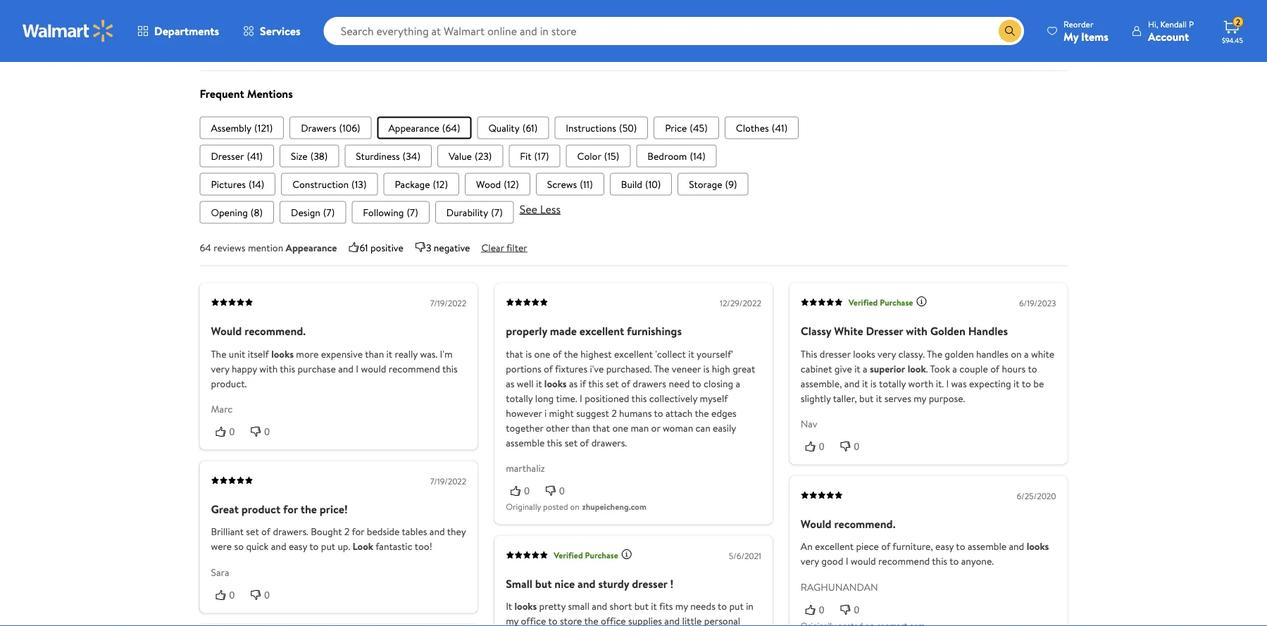 Task type: locate. For each thing, give the bounding box(es) containing it.
i inside an excellent piece of furniture, easy to assemble and looks very good i would recommend this to anyone.
[[846, 555, 849, 568]]

construction
[[293, 177, 349, 191]]

0 horizontal spatial put
[[321, 540, 335, 554]]

is up portions
[[526, 347, 532, 361]]

(7) for following (7)
[[407, 205, 418, 219]]

list
[[200, 116, 1068, 139], [200, 145, 1068, 167], [200, 173, 1068, 195]]

as left the if
[[569, 376, 578, 390]]

(7) down the 'package'
[[407, 205, 418, 219]]

departments
[[154, 23, 219, 39]]

1 horizontal spatial 2
[[612, 406, 617, 420]]

appearance
[[389, 121, 439, 134], [286, 240, 337, 254]]

originally
[[506, 501, 541, 513]]

1 horizontal spatial that
[[593, 421, 610, 435]]

this up humans
[[632, 391, 647, 405]]

i inside as if this set of drawers need to closing a totally long time. i positioned this collectively myself however i might suggest 2 humans to attach the edges together other than that one man or woman can easily assemble this set of drawers.
[[580, 391, 583, 405]]

1 horizontal spatial dresser
[[866, 323, 904, 339]]

verified
[[849, 296, 878, 308], [554, 549, 583, 561]]

my down it
[[506, 615, 519, 626]]

for right product
[[283, 501, 298, 517]]

a right took
[[953, 362, 957, 375]]

0 horizontal spatial would recommend.
[[211, 323, 306, 339]]

set up the positioned
[[606, 376, 619, 390]]

(7)
[[323, 205, 335, 219], [407, 205, 418, 219], [491, 205, 503, 219]]

very up 'product.'
[[211, 362, 229, 375]]

0 vertical spatial that
[[506, 347, 523, 361]]

0 vertical spatial (14)
[[690, 149, 706, 163]]

0 vertical spatial on
[[1011, 347, 1022, 361]]

and right nice
[[578, 576, 596, 592]]

list item up see less list
[[610, 173, 672, 195]]

0 vertical spatial totally
[[879, 376, 906, 390]]

marc
[[211, 402, 233, 416]]

1 (7) from the left
[[323, 205, 335, 219]]

suggest
[[576, 406, 609, 420]]

clear filter button
[[482, 240, 528, 254]]

dresser inside this dresser looks very classy. the golden handles on a white cabinet give it a
[[820, 347, 851, 361]]

0 horizontal spatial one
[[534, 347, 550, 361]]

easy right quick
[[289, 540, 307, 554]]

excellent inside an excellent piece of furniture, easy to assemble and looks very good i would recommend this to anyone.
[[815, 540, 854, 554]]

1 horizontal spatial assemble
[[968, 540, 1007, 554]]

0 horizontal spatial dresser
[[211, 149, 244, 163]]

1 vertical spatial with
[[259, 362, 278, 375]]

1 horizontal spatial easy
[[936, 540, 954, 554]]

recommend
[[389, 362, 440, 375], [879, 555, 930, 568]]

opening (8)
[[211, 205, 263, 219]]

0 horizontal spatial totally
[[506, 391, 533, 405]]

1 vertical spatial dresser
[[866, 323, 904, 339]]

as
[[506, 376, 515, 390], [569, 376, 578, 390]]

a left white
[[1024, 347, 1029, 361]]

appearance (64)
[[389, 121, 460, 134]]

1 vertical spatial one
[[613, 421, 629, 435]]

would up an
[[801, 516, 832, 532]]

1 vertical spatial appearance
[[286, 240, 337, 254]]

be
[[1034, 376, 1044, 390]]

list item down bedroom (14)
[[678, 173, 749, 195]]

(9)
[[725, 177, 737, 191]]

list item up (38)
[[290, 116, 372, 139]]

drawers. inside brilliant set of drawers. bought 2 for bedside tables and they were so quick and easy to put up.
[[273, 525, 308, 539]]

2 up $94.45
[[1236, 16, 1241, 28]]

2 easy from the left
[[936, 540, 954, 554]]

0 vertical spatial (41)
[[772, 121, 788, 134]]

1 horizontal spatial (41)
[[772, 121, 788, 134]]

totally inside . took a couple of hours to assemble, and it is totally worth it. i was expecting it to be slightly taller, but it serves my purpose.
[[879, 376, 906, 390]]

classy white dresser with golden handles
[[801, 323, 1008, 339]]

following (7)
[[363, 205, 418, 219]]

see
[[520, 201, 538, 217]]

list item down drawers
[[280, 145, 339, 167]]

as inside 'that is one of the highest excellent 'collect it yourself' portions of fixtures i've purchased. the veneer is high great as well it'
[[506, 376, 515, 390]]

dresser inside "list"
[[211, 149, 244, 163]]

0 vertical spatial verified
[[849, 296, 878, 308]]

couple
[[960, 362, 988, 375]]

the inside pretty small and short but it fits my needs to put in my office to store the office supplies and little persona
[[584, 615, 599, 626]]

excellent up purchased.
[[614, 347, 653, 361]]

list item containing screws
[[536, 173, 604, 195]]

list item down (38)
[[281, 173, 378, 195]]

(7) for design (7)
[[323, 205, 335, 219]]

verified purchase information image
[[621, 549, 633, 560]]

verified for nice
[[554, 549, 583, 561]]

0 vertical spatial for
[[283, 501, 298, 517]]

(34)
[[403, 149, 421, 163]]

1 vertical spatial assemble
[[968, 540, 1007, 554]]

white
[[1031, 347, 1055, 361]]

2 list from the top
[[200, 145, 1068, 167]]

properly made excellent furnishings
[[506, 323, 682, 339]]

0 vertical spatial dresser
[[211, 149, 244, 163]]

2
[[1236, 16, 1241, 28], [612, 406, 617, 420], [344, 525, 350, 539]]

1 horizontal spatial recommend
[[879, 555, 930, 568]]

time.
[[556, 391, 577, 405]]

1 horizontal spatial totally
[[879, 376, 906, 390]]

marthaliz
[[506, 461, 545, 475]]

to left anyone.
[[950, 555, 959, 568]]

that inside as if this set of drawers need to closing a totally long time. i positioned this collectively myself however i might suggest 2 humans to attach the edges together other than that one man or woman can easily assemble this set of drawers.
[[593, 421, 610, 435]]

list item containing bedroom
[[636, 145, 717, 167]]

dresser left '!'
[[632, 576, 668, 592]]

(61)
[[523, 121, 538, 134]]

fantastic
[[376, 540, 413, 554]]

2 (12) from the left
[[504, 177, 519, 191]]

0 horizontal spatial verified purchase
[[554, 549, 618, 561]]

1 vertical spatial than
[[572, 421, 591, 435]]

screws (11)
[[547, 177, 593, 191]]

0 vertical spatial put
[[321, 540, 335, 554]]

was
[[952, 376, 967, 390]]

1 vertical spatial (41)
[[247, 149, 263, 163]]

of right piece
[[882, 540, 891, 554]]

0 vertical spatial purchase
[[880, 296, 913, 308]]

less
[[540, 201, 561, 217]]

assemble inside as if this set of drawers need to closing a totally long time. i positioned this collectively myself however i might suggest 2 humans to attach the edges together other than that one man or woman can easily assemble this set of drawers.
[[506, 436, 545, 449]]

0 horizontal spatial would
[[211, 323, 242, 339]]

on up hours
[[1011, 347, 1022, 361]]

drawers. inside as if this set of drawers need to closing a totally long time. i positioned this collectively myself however i might suggest 2 humans to attach the edges together other than that one man or woman can easily assemble this set of drawers.
[[592, 436, 627, 449]]

one inside 'that is one of the highest excellent 'collect it yourself' portions of fixtures i've purchased. the veneer is high great as well it'
[[534, 347, 550, 361]]

than
[[365, 347, 384, 361], [572, 421, 591, 435]]

this left purchase
[[280, 362, 295, 375]]

recommend inside an excellent piece of furniture, easy to assemble and looks very good i would recommend this to anyone.
[[879, 555, 930, 568]]

2 vertical spatial set
[[246, 525, 259, 539]]

this down furniture,
[[932, 555, 948, 568]]

and down expensive
[[338, 362, 354, 375]]

bedside
[[367, 525, 400, 539]]

on
[[1011, 347, 1022, 361], [570, 501, 580, 513]]

than inside more expensive than it really was. i'm very happy with this purchase and i would recommend this product.
[[365, 347, 384, 361]]

1 horizontal spatial than
[[572, 421, 591, 435]]

1 horizontal spatial purchase
[[880, 296, 913, 308]]

0 vertical spatial recommend.
[[245, 323, 306, 339]]

verified purchase up classy white dresser with golden handles on the bottom of page
[[849, 296, 913, 308]]

recommend. for itself
[[245, 323, 306, 339]]

1 horizontal spatial with
[[906, 323, 928, 339]]

(50)
[[619, 121, 637, 134]]

list item containing value
[[437, 145, 503, 167]]

to down the bought
[[309, 540, 319, 554]]

this
[[801, 347, 818, 361]]

0 horizontal spatial (14)
[[249, 177, 264, 191]]

1 horizontal spatial verified purchase
[[849, 296, 913, 308]]

0 vertical spatial than
[[365, 347, 384, 361]]

a
[[1024, 347, 1029, 361], [863, 362, 868, 375], [953, 362, 957, 375], [736, 376, 741, 390]]

i right it.
[[947, 376, 949, 390]]

excellent up highest
[[580, 323, 624, 339]]

0 horizontal spatial (41)
[[247, 149, 263, 163]]

easily
[[713, 421, 736, 435]]

1 easy from the left
[[289, 540, 307, 554]]

list item up fit
[[477, 116, 549, 139]]

but inside . took a couple of hours to assemble, and it is totally worth it. i was expecting it to be slightly taller, but it serves my purpose.
[[860, 391, 874, 405]]

list item containing fit
[[509, 145, 561, 167]]

totally up however at the bottom left of page
[[506, 391, 533, 405]]

2 as from the left
[[569, 376, 578, 390]]

0 vertical spatial 2
[[1236, 16, 1241, 28]]

(41) for clothes (41)
[[772, 121, 788, 134]]

list item right (45)
[[725, 116, 799, 139]]

portions
[[506, 362, 542, 375]]

worth
[[909, 376, 934, 390]]

recommend.
[[245, 323, 306, 339], [835, 516, 896, 532]]

(14)
[[690, 149, 706, 163], [249, 177, 264, 191]]

golden
[[930, 323, 966, 339]]

search icon image
[[1005, 25, 1016, 37]]

list item
[[200, 116, 284, 139], [290, 116, 372, 139], [377, 116, 472, 139], [477, 116, 549, 139], [555, 116, 648, 139], [654, 116, 719, 139], [725, 116, 799, 139], [200, 145, 274, 167], [280, 145, 339, 167], [345, 145, 432, 167], [437, 145, 503, 167], [509, 145, 561, 167], [566, 145, 631, 167], [636, 145, 717, 167], [200, 173, 276, 195], [281, 173, 378, 195], [384, 173, 459, 195], [465, 173, 530, 195], [536, 173, 604, 195], [610, 173, 672, 195], [678, 173, 749, 195], [200, 201, 274, 224], [280, 201, 346, 224], [352, 201, 430, 224], [435, 201, 514, 224]]

(12) right wood
[[504, 177, 519, 191]]

and left they
[[430, 525, 445, 539]]

more expensive than it really was. i'm very happy with this purchase and i would recommend this product.
[[211, 347, 458, 390]]

(45)
[[690, 121, 708, 134]]

7/19/2022 for great product for the price!
[[430, 475, 467, 487]]

1 horizontal spatial on
[[1011, 347, 1022, 361]]

2 vertical spatial is
[[871, 376, 877, 390]]

put down the bought
[[321, 540, 335, 554]]

2 horizontal spatial 2
[[1236, 16, 1241, 28]]

1 vertical spatial for
[[352, 525, 365, 539]]

looks down white
[[853, 347, 875, 361]]

0 horizontal spatial easy
[[289, 540, 307, 554]]

unit
[[229, 347, 245, 361]]

a down great
[[736, 376, 741, 390]]

the up took
[[927, 347, 943, 361]]

0 horizontal spatial as
[[506, 376, 515, 390]]

would
[[361, 362, 386, 375], [851, 555, 876, 568]]

with
[[906, 323, 928, 339], [259, 362, 278, 375]]

my right fits
[[676, 600, 688, 613]]

(14) for bedroom (14)
[[690, 149, 706, 163]]

sturdy
[[598, 576, 629, 592]]

small but nice and sturdy dresser !
[[506, 576, 674, 592]]

1 horizontal spatial recommend.
[[835, 516, 896, 532]]

i right good on the bottom right of the page
[[846, 555, 849, 568]]

(41) down (121)
[[247, 149, 263, 163]]

1 horizontal spatial put
[[730, 600, 744, 613]]

(121)
[[254, 121, 273, 134]]

office down it looks
[[521, 615, 546, 626]]

i down expensive
[[356, 362, 359, 375]]

up.
[[338, 540, 350, 554]]

would inside more expensive than it really was. i'm very happy with this purchase and i would recommend this product.
[[361, 362, 386, 375]]

tables
[[402, 525, 427, 539]]

1 list from the top
[[200, 116, 1068, 139]]

dresser up classy.
[[866, 323, 904, 339]]

2 up up. on the bottom
[[344, 525, 350, 539]]

list item containing design
[[280, 201, 346, 224]]

1 7/19/2022 from the top
[[430, 297, 467, 309]]

of up quick
[[261, 525, 271, 539]]

made
[[550, 323, 577, 339]]

2 horizontal spatial the
[[927, 347, 943, 361]]

1 horizontal spatial but
[[635, 600, 649, 613]]

1 horizontal spatial dresser
[[820, 347, 851, 361]]

for
[[283, 501, 298, 517], [352, 525, 365, 539]]

list item up pictures (14)
[[200, 145, 274, 167]]

assemble,
[[801, 376, 842, 390]]

1 as from the left
[[506, 376, 515, 390]]

1 horizontal spatial the
[[654, 362, 670, 375]]

list item containing wood
[[465, 173, 530, 195]]

0 horizontal spatial but
[[535, 576, 552, 592]]

but inside pretty small and short but it fits my needs to put in my office to store the office supplies and little persona
[[635, 600, 649, 613]]

short
[[610, 600, 632, 613]]

2 vertical spatial but
[[635, 600, 649, 613]]

0 vertical spatial my
[[914, 391, 927, 405]]

1 vertical spatial very
[[211, 362, 229, 375]]

(41) for dresser (41)
[[247, 149, 263, 163]]

list item containing clothes
[[725, 116, 799, 139]]

woman
[[663, 421, 693, 435]]

list item down "construction"
[[280, 201, 346, 224]]

1 horizontal spatial would
[[851, 555, 876, 568]]

product.
[[211, 376, 247, 390]]

than inside as if this set of drawers need to closing a totally long time. i positioned this collectively myself however i might suggest 2 humans to attach the edges together other than that one man or woman can easily assemble this set of drawers.
[[572, 421, 591, 435]]

instructions (50)
[[566, 121, 637, 134]]

instructions
[[566, 121, 616, 134]]

2 horizontal spatial but
[[860, 391, 874, 405]]

totally inside as if this set of drawers need to closing a totally long time. i positioned this collectively myself however i might suggest 2 humans to attach the edges together other than that one man or woman can easily assemble this set of drawers.
[[506, 391, 533, 405]]

1 horizontal spatial would
[[801, 516, 832, 532]]

recommend. up piece
[[835, 516, 896, 532]]

0 vertical spatial list
[[200, 116, 1068, 139]]

put left in
[[730, 600, 744, 613]]

color (15)
[[577, 149, 620, 163]]

kendall
[[1161, 18, 1187, 30]]

1 (12) from the left
[[433, 177, 448, 191]]

small
[[506, 576, 533, 592]]

list item up color (15)
[[555, 116, 648, 139]]

list item containing drawers
[[290, 116, 372, 139]]

recommend. up itself at left bottom
[[245, 323, 306, 339]]

0 horizontal spatial 2
[[344, 525, 350, 539]]

dresser up pictures
[[211, 149, 244, 163]]

edges
[[712, 406, 737, 420]]

very inside an excellent piece of furniture, easy to assemble and looks very good i would recommend this to anyone.
[[801, 555, 819, 568]]

(12) for package (12)
[[433, 177, 448, 191]]

of down "handles"
[[991, 362, 1000, 375]]

(7) down wood (12)
[[491, 205, 503, 219]]

dresser
[[211, 149, 244, 163], [866, 323, 904, 339]]

list item up the 'package'
[[345, 145, 432, 167]]

serves
[[885, 391, 912, 405]]

list item down the (61)
[[509, 145, 561, 167]]

1 vertical spatial would
[[851, 555, 876, 568]]

0 vertical spatial one
[[534, 347, 550, 361]]

very
[[878, 347, 896, 361], [211, 362, 229, 375], [801, 555, 819, 568]]

0 vertical spatial 7/19/2022
[[430, 297, 467, 309]]

took
[[930, 362, 950, 375]]

as inside as if this set of drawers need to closing a totally long time. i positioned this collectively myself however i might suggest 2 humans to attach the edges together other than that one man or woman can easily assemble this set of drawers.
[[569, 376, 578, 390]]

1 horizontal spatial verified
[[849, 296, 878, 308]]

humans
[[619, 406, 652, 420]]

this down other
[[547, 436, 562, 449]]

the
[[564, 347, 578, 361], [695, 406, 709, 420], [301, 501, 317, 517], [584, 615, 599, 626]]

list up (15) at top left
[[200, 116, 1068, 139]]

appearance down design (7)
[[286, 240, 337, 254]]

would for unit
[[211, 323, 242, 339]]

list item up wood
[[437, 145, 503, 167]]

list item up bedroom (14)
[[654, 116, 719, 139]]

1 horizontal spatial (14)
[[690, 149, 706, 163]]

1 vertical spatial that
[[593, 421, 610, 435]]

than down the suggest
[[572, 421, 591, 435]]

list item up less
[[536, 173, 604, 195]]

0 horizontal spatial recommend
[[389, 362, 440, 375]]

1 horizontal spatial office
[[601, 615, 626, 626]]

but
[[860, 391, 874, 405], [535, 576, 552, 592], [635, 600, 649, 613]]

1 vertical spatial totally
[[506, 391, 533, 405]]

is down superior
[[871, 376, 877, 390]]

office
[[521, 615, 546, 626], [601, 615, 626, 626]]

taller,
[[833, 391, 857, 405]]

office down short
[[601, 615, 626, 626]]

cabinet
[[801, 362, 832, 375]]

(12)
[[433, 177, 448, 191], [504, 177, 519, 191]]

(8)
[[251, 205, 263, 219]]

the left unit
[[211, 347, 227, 361]]

0 horizontal spatial for
[[283, 501, 298, 517]]

list containing pictures
[[200, 173, 1068, 195]]

but up supplies in the bottom of the page
[[635, 600, 649, 613]]

it inside this dresser looks very classy. the golden handles on a white cabinet give it a
[[855, 362, 861, 375]]

0 vertical spatial recommend
[[389, 362, 440, 375]]

1 vertical spatial would
[[801, 516, 832, 532]]

the left price!
[[301, 501, 317, 517]]

a right give
[[863, 362, 868, 375]]

list item containing durability
[[435, 201, 514, 224]]

0 vertical spatial assemble
[[506, 436, 545, 449]]

0 horizontal spatial office
[[521, 615, 546, 626]]

(7) right design
[[323, 205, 335, 219]]

1 vertical spatial 2
[[612, 406, 617, 420]]

fit (17)
[[520, 149, 549, 163]]

one inside as if this set of drawers need to closing a totally long time. i positioned this collectively myself however i might suggest 2 humans to attach the edges together other than that one man or woman can easily assemble this set of drawers.
[[613, 421, 629, 435]]

recommend. for piece
[[835, 516, 896, 532]]

list item containing size
[[280, 145, 339, 167]]

put inside pretty small and short but it fits my needs to put in my office to store the office supplies and little persona
[[730, 600, 744, 613]]

0 vertical spatial would recommend.
[[211, 323, 306, 339]]

0 horizontal spatial recommend.
[[245, 323, 306, 339]]

i right time.
[[580, 391, 583, 405]]

1 vertical spatial would recommend.
[[801, 516, 896, 532]]

list item containing storage
[[678, 173, 749, 195]]

excellent up good on the bottom right of the page
[[815, 540, 854, 554]]

(14) right pictures
[[249, 177, 264, 191]]

dresser
[[820, 347, 851, 361], [632, 576, 668, 592]]

2 7/19/2022 from the top
[[430, 475, 467, 487]]

services
[[260, 23, 301, 39]]

quality
[[489, 121, 520, 134]]

1 horizontal spatial as
[[569, 376, 578, 390]]

sturdiness
[[356, 149, 400, 163]]

is inside . took a couple of hours to assemble, and it is totally worth it. i was expecting it to be slightly taller, but it serves my purpose.
[[871, 376, 877, 390]]

and inside . took a couple of hours to assemble, and it is totally worth it. i was expecting it to be slightly taller, but it serves my purpose.
[[845, 376, 860, 390]]

size (38)
[[291, 149, 328, 163]]

the down small
[[584, 615, 599, 626]]

verified purchase for dresser
[[849, 296, 913, 308]]

1 horizontal spatial is
[[704, 362, 710, 375]]

verified up white
[[849, 296, 878, 308]]

2 (7) from the left
[[407, 205, 418, 219]]

list item up positive
[[352, 201, 430, 224]]

of
[[553, 347, 562, 361], [544, 362, 553, 375], [991, 362, 1000, 375], [621, 376, 631, 390], [580, 436, 589, 449], [261, 525, 271, 539], [882, 540, 891, 554]]

2 horizontal spatial my
[[914, 391, 927, 405]]

2 horizontal spatial (7)
[[491, 205, 503, 219]]

1 vertical spatial purchase
[[585, 549, 618, 561]]

list item up opening (8)
[[200, 173, 276, 195]]

the inside 'that is one of the highest excellent 'collect it yourself' portions of fixtures i've purchased. the veneer is high great as well it'
[[654, 362, 670, 375]]

list item containing color
[[566, 145, 631, 167]]

0 vertical spatial but
[[860, 391, 874, 405]]

assembly
[[211, 121, 252, 134]]

0 vertical spatial would
[[361, 362, 386, 375]]

that down the suggest
[[593, 421, 610, 435]]

7/19/2022 up i'm
[[430, 297, 467, 309]]

recommend down really
[[389, 362, 440, 375]]

2 vertical spatial very
[[801, 555, 819, 568]]

3 list from the top
[[200, 173, 1068, 195]]

verified purchase up small but nice and sturdy dresser !
[[554, 549, 618, 561]]

and right small
[[592, 600, 607, 613]]

3 (7) from the left
[[491, 205, 503, 219]]

it inside pretty small and short but it fits my needs to put in my office to store the office supplies and little persona
[[651, 600, 657, 613]]

2 office from the left
[[601, 615, 626, 626]]

1 vertical spatial set
[[565, 436, 578, 449]]

the down 'collect
[[654, 362, 670, 375]]

2 vertical spatial excellent
[[815, 540, 854, 554]]

but right taller,
[[860, 391, 874, 405]]

3
[[426, 240, 431, 254]]

list up see less list
[[200, 173, 1068, 195]]

1 vertical spatial (14)
[[249, 177, 264, 191]]

1 vertical spatial drawers.
[[273, 525, 308, 539]]

furniture,
[[893, 540, 933, 554]]

list item down the price
[[636, 145, 717, 167]]

price
[[665, 121, 687, 134]]

little
[[682, 615, 702, 626]]

that
[[506, 347, 523, 361], [593, 421, 610, 435]]

0 vertical spatial appearance
[[389, 121, 439, 134]]



Task type: describe. For each thing, give the bounding box(es) containing it.
items
[[1082, 29, 1109, 44]]

looks inside an excellent piece of furniture, easy to assemble and looks very good i would recommend this to anyone.
[[1027, 540, 1049, 554]]

good
[[822, 555, 844, 568]]

would inside an excellent piece of furniture, easy to assemble and looks very good i would recommend this to anyone.
[[851, 555, 876, 568]]

the inside 'that is one of the highest excellent 'collect it yourself' portions of fixtures i've purchased. the veneer is high great as well it'
[[564, 347, 578, 361]]

list item containing construction
[[281, 173, 378, 195]]

a inside as if this set of drawers need to closing a totally long time. i positioned this collectively myself however i might suggest 2 humans to attach the edges together other than that one man or woman can easily assemble this set of drawers.
[[736, 376, 741, 390]]

fits
[[659, 600, 673, 613]]

this inside an excellent piece of furniture, easy to assemble and looks very good i would recommend this to anyone.
[[932, 555, 948, 568]]

verified purchase information image
[[916, 296, 928, 307]]

very inside this dresser looks very classy. the golden handles on a white cabinet give it a
[[878, 347, 896, 361]]

raghunandan
[[801, 580, 878, 594]]

the inside this dresser looks very classy. the golden handles on a white cabinet give it a
[[927, 347, 943, 361]]

great
[[733, 362, 755, 375]]

list item containing dresser
[[200, 145, 274, 167]]

my inside . took a couple of hours to assemble, and it is totally worth it. i was expecting it to be slightly taller, but it serves my purpose.
[[914, 391, 927, 405]]

for inside brilliant set of drawers. bought 2 for bedside tables and they were so quick and easy to put up.
[[352, 525, 365, 539]]

1 vertical spatial on
[[570, 501, 580, 513]]

golden
[[945, 347, 974, 361]]

0 vertical spatial excellent
[[580, 323, 624, 339]]

and down fits
[[665, 615, 680, 626]]

see less
[[520, 201, 561, 217]]

see less button
[[520, 201, 561, 217]]

list item containing sturdiness
[[345, 145, 432, 167]]

frequent
[[200, 86, 244, 101]]

color
[[577, 149, 602, 163]]

easy inside brilliant set of drawers. bought 2 for bedside tables and they were so quick and easy to put up.
[[289, 540, 307, 554]]

i
[[545, 406, 547, 420]]

value
[[449, 149, 472, 163]]

to inside brilliant set of drawers. bought 2 for bedside tables and they were so quick and easy to put up.
[[309, 540, 319, 554]]

would for excellent
[[801, 516, 832, 532]]

list item containing pictures
[[200, 173, 276, 195]]

1 vertical spatial but
[[535, 576, 552, 592]]

to up anyone.
[[956, 540, 966, 554]]

2 inside brilliant set of drawers. bought 2 for bedside tables and they were so quick and easy to put up.
[[344, 525, 350, 539]]

happy
[[232, 362, 257, 375]]

a inside . took a couple of hours to assemble, and it is totally worth it. i was expecting it to be slightly taller, but it serves my purpose.
[[953, 362, 957, 375]]

easy inside an excellent piece of furniture, easy to assemble and looks very good i would recommend this to anyone.
[[936, 540, 954, 554]]

!
[[670, 576, 674, 592]]

piece
[[856, 540, 879, 554]]

and inside an excellent piece of furniture, easy to assemble and looks very good i would recommend this to anyone.
[[1009, 540, 1025, 554]]

. took a couple of hours to assemble, and it is totally worth it. i was expecting it to be slightly taller, but it serves my purpose.
[[801, 362, 1044, 405]]

verified for dresser
[[849, 296, 878, 308]]

purchase for with
[[880, 296, 913, 308]]

mention
[[248, 240, 283, 254]]

classy.
[[899, 347, 925, 361]]

purchase
[[298, 362, 336, 375]]

(13)
[[352, 177, 367, 191]]

fixtures
[[555, 362, 588, 375]]

and right quick
[[271, 540, 286, 554]]

list item containing package
[[384, 173, 459, 195]]

of inside an excellent piece of furniture, easy to assemble and looks very good i would recommend this to anyone.
[[882, 540, 891, 554]]

excellent inside 'that is one of the highest excellent 'collect it yourself' portions of fixtures i've purchased. the veneer is high great as well it'
[[614, 347, 653, 361]]

61
[[360, 240, 368, 254]]

as if this set of drawers need to closing a totally long time. i positioned this collectively myself however i might suggest 2 humans to attach the edges together other than that one man or woman can easily assemble this set of drawers.
[[506, 376, 741, 449]]

store
[[560, 615, 582, 626]]

clothes (41)
[[736, 121, 788, 134]]

construction (13)
[[293, 177, 367, 191]]

(11)
[[580, 177, 593, 191]]

pictures (14)
[[211, 177, 264, 191]]

man
[[631, 421, 649, 435]]

64 reviews mention appearance
[[200, 240, 337, 254]]

of down purchased.
[[621, 376, 631, 390]]

product
[[242, 501, 281, 517]]

verified purchase for nice
[[554, 549, 618, 561]]

was.
[[420, 347, 438, 361]]

need
[[669, 376, 690, 390]]

superior look
[[870, 362, 926, 375]]

bedroom
[[648, 149, 687, 163]]

purchased.
[[606, 362, 652, 375]]

list item containing instructions
[[555, 116, 648, 139]]

1 vertical spatial my
[[676, 600, 688, 613]]

7/19/2022 for would recommend.
[[430, 297, 467, 309]]

list containing assembly
[[200, 116, 1068, 139]]

.
[[926, 362, 928, 375]]

to up or
[[654, 406, 663, 420]]

following
[[363, 205, 404, 219]]

and inside more expensive than it really was. i'm very happy with this purchase and i would recommend this product.
[[338, 362, 354, 375]]

0 horizontal spatial appearance
[[286, 240, 337, 254]]

with inside more expensive than it really was. i'm very happy with this purchase and i would recommend this product.
[[259, 362, 278, 375]]

sara
[[211, 566, 229, 579]]

64
[[200, 240, 211, 254]]

i inside . took a couple of hours to assemble, and it is totally worth it. i was expecting it to be slightly taller, but it serves my purpose.
[[947, 376, 949, 390]]

zhupeicheng.com
[[582, 501, 647, 513]]

list item containing opening
[[200, 201, 274, 224]]

Walmart Site-Wide search field
[[324, 17, 1024, 45]]

(14) for pictures (14)
[[249, 177, 264, 191]]

nice
[[555, 576, 575, 592]]

storage
[[689, 177, 723, 191]]

it inside more expensive than it really was. i'm very happy with this purchase and i would recommend this product.
[[387, 347, 393, 361]]

1 horizontal spatial appearance
[[389, 121, 439, 134]]

looks inside this dresser looks very classy. the golden handles on a white cabinet give it a
[[853, 347, 875, 361]]

drawers
[[301, 121, 336, 134]]

or
[[651, 421, 661, 435]]

reorder
[[1064, 18, 1094, 30]]

supplies
[[628, 615, 662, 626]]

(23)
[[475, 149, 492, 163]]

anyone.
[[961, 555, 994, 568]]

look
[[908, 362, 926, 375]]

to left be
[[1022, 376, 1031, 390]]

would recommend. for itself
[[211, 323, 306, 339]]

of left fixtures
[[544, 362, 553, 375]]

clear
[[482, 240, 504, 254]]

1 vertical spatial is
[[704, 362, 710, 375]]

it looks
[[506, 600, 537, 613]]

0 horizontal spatial is
[[526, 347, 532, 361]]

wood (12)
[[476, 177, 519, 191]]

of down the suggest
[[580, 436, 589, 449]]

dresser (41)
[[211, 149, 263, 163]]

collectively
[[649, 391, 698, 405]]

looks right itself at left bottom
[[271, 347, 294, 361]]

2 vertical spatial my
[[506, 615, 519, 626]]

sturdiness (34)
[[356, 149, 421, 163]]

build (10)
[[621, 177, 661, 191]]

of inside brilliant set of drawers. bought 2 for bedside tables and they were so quick and easy to put up.
[[261, 525, 271, 539]]

(7) for durability (7)
[[491, 205, 503, 219]]

looks right it
[[515, 600, 537, 613]]

0 horizontal spatial the
[[211, 347, 227, 361]]

posted
[[543, 501, 568, 513]]

i've
[[590, 362, 604, 375]]

i inside more expensive than it really was. i'm very happy with this purchase and i would recommend this product.
[[356, 362, 359, 375]]

list containing dresser
[[200, 145, 1068, 167]]

price!
[[320, 501, 348, 517]]

slightly
[[801, 391, 831, 405]]

1 office from the left
[[521, 615, 546, 626]]

too!
[[415, 540, 432, 554]]

list item containing appearance
[[377, 116, 472, 139]]

(10)
[[645, 177, 661, 191]]

opening
[[211, 205, 248, 219]]

attach
[[666, 406, 693, 420]]

itself
[[248, 347, 269, 361]]

the inside as if this set of drawers need to closing a totally long time. i positioned this collectively myself however i might suggest 2 humans to attach the edges together other than that one man or woman can easily assemble this set of drawers.
[[695, 406, 709, 420]]

package (12)
[[395, 177, 448, 191]]

to down pretty
[[548, 615, 558, 626]]

of up fixtures
[[553, 347, 562, 361]]

list item containing following
[[352, 201, 430, 224]]

account
[[1148, 29, 1189, 44]]

to right need
[[692, 376, 701, 390]]

would recommend. for piece
[[801, 516, 896, 532]]

(12) for wood (12)
[[504, 177, 519, 191]]

very inside more expensive than it really was. i'm very happy with this purchase and i would recommend this product.
[[211, 362, 229, 375]]

to up be
[[1028, 362, 1038, 375]]

this down i'm
[[442, 362, 458, 375]]

great product for the price!
[[211, 501, 348, 517]]

of inside . took a couple of hours to assemble, and it is totally worth it. i was expecting it to be slightly taller, but it serves my purpose.
[[991, 362, 1000, 375]]

recommend inside more expensive than it really was. i'm very happy with this purchase and i would recommend this product.
[[389, 362, 440, 375]]

purchase for and
[[585, 549, 618, 561]]

list item containing price
[[654, 116, 719, 139]]

it.
[[936, 376, 944, 390]]

2 horizontal spatial set
[[606, 376, 619, 390]]

'collect
[[655, 347, 686, 361]]

looks up long
[[545, 376, 567, 390]]

positioned
[[585, 391, 629, 405]]

set inside brilliant set of drawers. bought 2 for bedside tables and they were so quick and easy to put up.
[[246, 525, 259, 539]]

walmart image
[[23, 20, 114, 42]]

bedroom (14)
[[648, 149, 706, 163]]

however
[[506, 406, 542, 420]]

2 inside as if this set of drawers need to closing a totally long time. i positioned this collectively myself however i might suggest 2 humans to attach the edges together other than that one man or woman can easily assemble this set of drawers.
[[612, 406, 617, 420]]

to right needs
[[718, 600, 727, 613]]

0 vertical spatial with
[[906, 323, 928, 339]]

Search search field
[[324, 17, 1024, 45]]

this right the if
[[588, 376, 604, 390]]

on inside this dresser looks very classy. the golden handles on a white cabinet give it a
[[1011, 347, 1022, 361]]

package
[[395, 177, 430, 191]]

(64)
[[442, 121, 460, 134]]

assembly (121)
[[211, 121, 273, 134]]

list item containing build
[[610, 173, 672, 195]]

assemble inside an excellent piece of furniture, easy to assemble and looks very good i would recommend this to anyone.
[[968, 540, 1007, 554]]

list item containing quality
[[477, 116, 549, 139]]

list item containing assembly
[[200, 116, 284, 139]]

high
[[712, 362, 730, 375]]

hours
[[1002, 362, 1026, 375]]

drawers
[[633, 376, 667, 390]]

see less list
[[200, 201, 1068, 224]]

together
[[506, 421, 544, 435]]

put inside brilliant set of drawers. bought 2 for bedside tables and they were so quick and easy to put up.
[[321, 540, 335, 554]]

0 horizontal spatial dresser
[[632, 576, 668, 592]]

that inside 'that is one of the highest excellent 'collect it yourself' portions of fixtures i've purchased. the veneer is high great as well it'
[[506, 347, 523, 361]]



Task type: vqa. For each thing, say whether or not it's contained in the screenshot.


